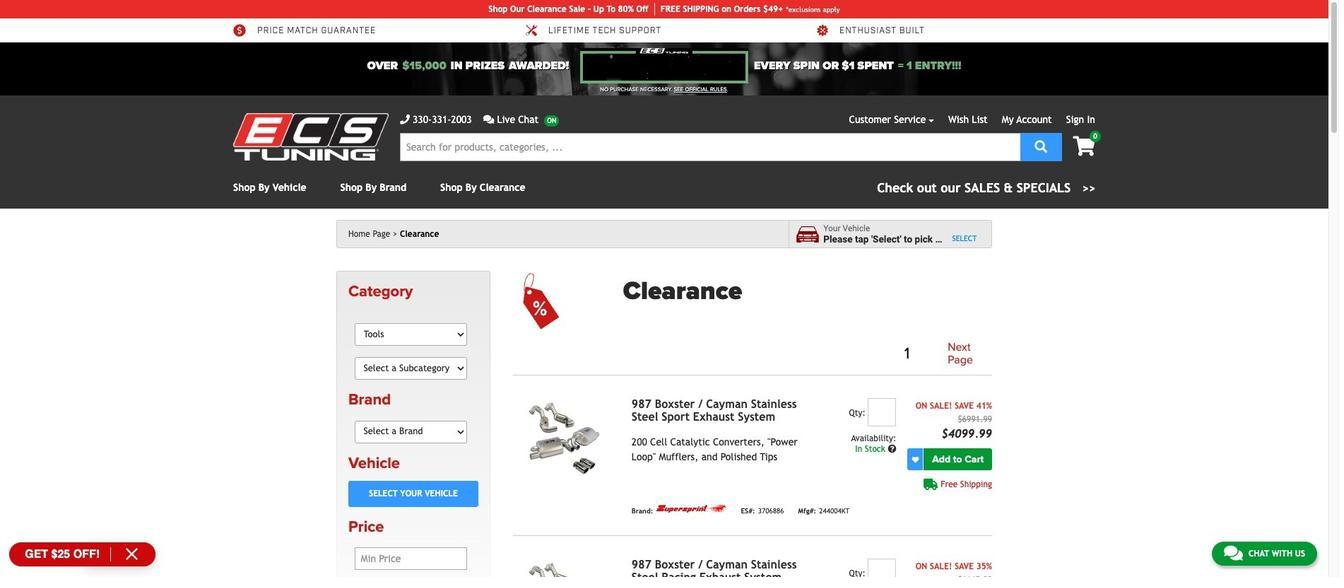 Task type: locate. For each thing, give the bounding box(es) containing it.
search image
[[1035, 140, 1048, 152]]

es#3706938 - 243904kt - 987 boxster / cayman stainless steel racing exhaust system - 200 cell catalytic converters, racing mufflers, and polished tips - supersprint - porsche image
[[513, 559, 621, 577]]

1 vertical spatial comments image
[[1225, 544, 1244, 561]]

es#3706886 - 244004kt - 987 boxster / cayman stainless steel sport exhaust system - 200 cell catalytic converters, "power loop" mufflers, and polished tips - supersprint - porsche image
[[513, 398, 621, 479]]

comments image
[[483, 115, 495, 124], [1225, 544, 1244, 561]]

None number field
[[869, 398, 897, 427], [869, 559, 897, 577], [869, 398, 897, 427], [869, 559, 897, 577]]

paginated product list navigation navigation
[[624, 339, 993, 369]]

supersprint - corporate logo image
[[657, 504, 727, 514]]

phone image
[[400, 115, 410, 124]]

shopping cart image
[[1074, 136, 1096, 156]]

add to wish list image
[[912, 456, 920, 463]]

ecs tuning image
[[233, 113, 389, 161]]

0 vertical spatial comments image
[[483, 115, 495, 124]]



Task type: describe. For each thing, give the bounding box(es) containing it.
0 horizontal spatial comments image
[[483, 115, 495, 124]]

1 horizontal spatial comments image
[[1225, 544, 1244, 561]]

Search text field
[[400, 133, 1021, 161]]

ecs tuning 'spin to win' contest logo image
[[580, 48, 749, 83]]

question circle image
[[888, 445, 897, 453]]

Min Price number field
[[355, 547, 468, 570]]



Task type: vqa. For each thing, say whether or not it's contained in the screenshot.
Company
no



